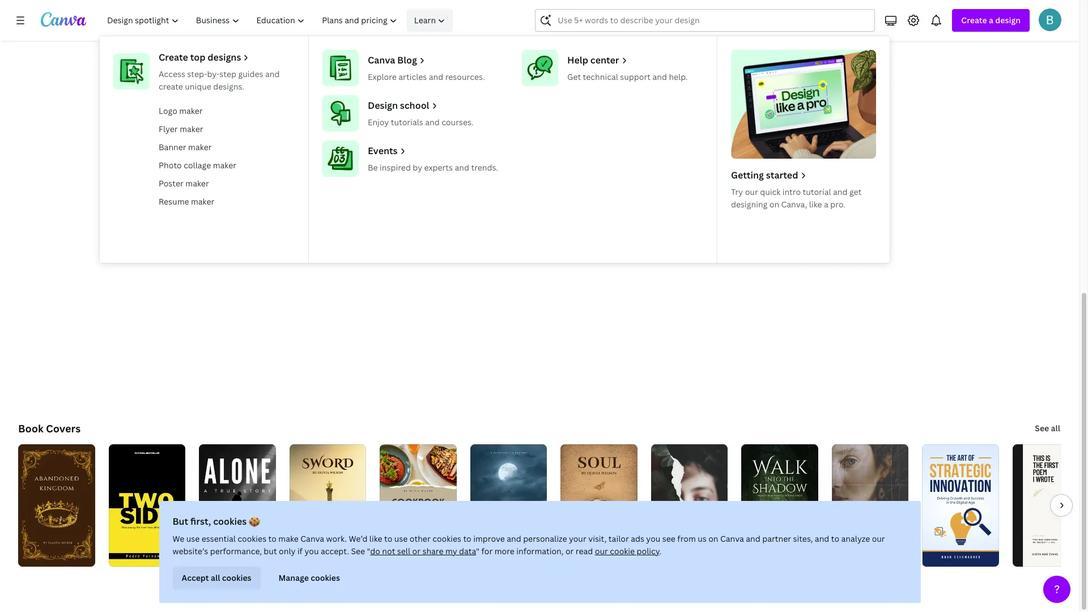Task type: vqa. For each thing, say whether or not it's contained in the screenshot.
rightmost the
no



Task type: describe. For each thing, give the bounding box(es) containing it.
learn button
[[407, 9, 453, 32]]

only
[[279, 546, 296, 557]]

get technical support and help.
[[568, 71, 688, 82]]

technical
[[583, 71, 619, 82]]

create for create top designs
[[159, 51, 188, 64]]

tutorial
[[803, 187, 832, 197]]

learn menu
[[100, 36, 890, 263]]

see all
[[1036, 423, 1061, 434]]

create
[[159, 81, 183, 92]]

logo maker
[[159, 105, 203, 116]]

pro.
[[831, 199, 846, 210]]

try our quick intro tutorial and get designing on canva, like a pro.
[[732, 187, 862, 210]]

banner maker
[[159, 142, 212, 153]]

explore
[[368, 71, 397, 82]]

2 horizontal spatial canva
[[721, 534, 744, 544]]

performance,
[[210, 546, 262, 557]]

like inside try our quick intro tutorial and get designing on canva, like a pro.
[[810, 199, 823, 210]]

intro
[[783, 187, 801, 197]]

getting
[[732, 169, 764, 181]]

2 or from the left
[[566, 546, 574, 557]]

guides
[[238, 69, 263, 79]]

on inside try our quick intro tutorial and get designing on canva, like a pro.
[[770, 199, 780, 210]]

help
[[568, 54, 589, 66]]

resume maker link
[[154, 193, 299, 211]]

do not sell or share my data link
[[370, 546, 476, 557]]

create top designs
[[159, 51, 241, 64]]

all for accept
[[211, 573, 220, 584]]

like inside we use essential cookies to make canva work. we'd like to use other cookies to improve and personalize your visit, tailor ads you see from us on canva and partner sites, and to analyze our website's performance, but only if you accept. see "
[[370, 534, 383, 544]]

school
[[400, 99, 430, 112]]

" inside we use essential cookies to make canva work. we'd like to use other cookies to improve and personalize your visit, tailor ads you see from us on canva and partner sites, and to analyze our website's performance, but only if you accept. see "
[[367, 546, 370, 557]]

create for create a design
[[962, 15, 988, 26]]

step-
[[187, 69, 207, 79]]

top
[[190, 51, 206, 64]]

sell
[[397, 546, 411, 557]]

get
[[850, 187, 862, 197]]

maker for resume maker
[[191, 196, 215, 207]]

courses.
[[442, 117, 474, 128]]

design
[[996, 15, 1021, 26]]

work.
[[326, 534, 347, 544]]

first,
[[191, 515, 211, 528]]

be inspired by experts and trends.
[[368, 162, 498, 173]]

we'd
[[349, 534, 368, 544]]

canva inside learn menu
[[368, 54, 395, 66]]

blog
[[398, 54, 417, 66]]

website's
[[173, 546, 208, 557]]

brad klo image
[[1039, 9, 1062, 31]]

unique
[[185, 81, 211, 92]]

and up do not sell or share my data " for more information, or read our cookie policy .
[[507, 534, 522, 544]]

read
[[576, 546, 593, 557]]

flyer
[[159, 124, 178, 134]]

manage cookies button
[[270, 567, 349, 590]]

tutorials
[[391, 117, 424, 128]]

canva,
[[782, 199, 808, 210]]

and left help.
[[653, 71, 667, 82]]

cookies down 🍪
[[238, 534, 267, 544]]

covers
[[46, 422, 81, 436]]

we
[[173, 534, 185, 544]]

analyze
[[842, 534, 871, 544]]

enjoy
[[368, 117, 389, 128]]

access
[[159, 69, 185, 79]]

maker for flyer maker
[[180, 124, 203, 134]]

3 to from the left
[[464, 534, 472, 544]]

enjoy tutorials and courses.
[[368, 117, 474, 128]]

a inside create a design "dropdown button"
[[990, 15, 994, 26]]

more
[[495, 546, 515, 557]]

if
[[298, 546, 303, 557]]

visit,
[[589, 534, 607, 544]]

create a design button
[[953, 9, 1030, 32]]

share
[[423, 546, 444, 557]]

and inside access step-by-step guides and create unique designs.
[[265, 69, 280, 79]]

but
[[264, 546, 277, 557]]

manage cookies
[[279, 573, 340, 584]]

a inside try our quick intro tutorial and get designing on canva, like a pro.
[[825, 199, 829, 210]]

book covers
[[18, 422, 81, 436]]

getting started
[[732, 169, 799, 181]]

maker for banner maker
[[188, 142, 212, 153]]

our cookie policy link
[[595, 546, 660, 557]]

and right articles
[[429, 71, 444, 82]]

improve
[[474, 534, 505, 544]]

logo maker link
[[154, 102, 299, 120]]

banner
[[159, 142, 186, 153]]

poster maker
[[159, 178, 209, 189]]

information,
[[517, 546, 564, 557]]

collage
[[184, 160, 211, 171]]

.
[[660, 546, 662, 557]]

cookie
[[610, 546, 635, 557]]

designs.
[[213, 81, 244, 92]]

essential
[[202, 534, 236, 544]]

accept all cookies
[[182, 573, 252, 584]]

not
[[382, 546, 396, 557]]

partner
[[763, 534, 792, 544]]

us
[[698, 534, 707, 544]]

see
[[663, 534, 676, 544]]

policy
[[637, 546, 660, 557]]

design school
[[368, 99, 430, 112]]

my
[[446, 546, 457, 557]]

canva blog
[[368, 54, 417, 66]]

support
[[621, 71, 651, 82]]

center
[[591, 54, 620, 66]]

0 horizontal spatial you
[[305, 546, 319, 557]]

but first, cookies 🍪 dialog
[[159, 501, 921, 603]]

design
[[368, 99, 398, 112]]



Task type: locate. For each thing, give the bounding box(es) containing it.
resources.
[[446, 71, 485, 82]]

2 " from the left
[[476, 546, 480, 557]]

and right 'guides'
[[265, 69, 280, 79]]

sites,
[[794, 534, 813, 544]]

articles
[[399, 71, 427, 82]]

create a design
[[962, 15, 1021, 26]]

create inside learn menu
[[159, 51, 188, 64]]

and down school
[[425, 117, 440, 128]]

try
[[732, 187, 744, 197]]

you
[[647, 534, 661, 544], [305, 546, 319, 557]]

explore articles and resources.
[[368, 71, 485, 82]]

and left partner
[[746, 534, 761, 544]]

and up pro.
[[834, 187, 848, 197]]

0 horizontal spatial use
[[186, 534, 200, 544]]

"
[[367, 546, 370, 557], [476, 546, 480, 557]]

to up "data"
[[464, 534, 472, 544]]

Search search field
[[558, 10, 853, 31]]

0 horizontal spatial or
[[413, 546, 421, 557]]

1 horizontal spatial or
[[566, 546, 574, 557]]

use up sell
[[395, 534, 408, 544]]

0 horizontal spatial all
[[211, 573, 220, 584]]

be
[[368, 162, 378, 173]]

maker for poster maker
[[186, 178, 209, 189]]

maker up flyer maker
[[179, 105, 203, 116]]

designing
[[732, 199, 768, 210]]

1 vertical spatial a
[[825, 199, 829, 210]]

0 vertical spatial create
[[962, 15, 988, 26]]

1 " from the left
[[367, 546, 370, 557]]

canva right us
[[721, 534, 744, 544]]

see
[[1036, 423, 1050, 434], [351, 546, 365, 557]]

and inside try our quick intro tutorial and get designing on canva, like a pro.
[[834, 187, 848, 197]]

all
[[1052, 423, 1061, 434], [211, 573, 220, 584]]

maker up banner maker
[[180, 124, 203, 134]]

1 horizontal spatial on
[[770, 199, 780, 210]]

but first, cookies 🍪
[[173, 515, 260, 528]]

by
[[413, 162, 423, 173]]

2 horizontal spatial our
[[873, 534, 886, 544]]

photo collage maker link
[[154, 157, 299, 175]]

resume maker
[[159, 196, 215, 207]]

book covers link
[[18, 422, 81, 436]]

trends.
[[471, 162, 498, 173]]

" down we'd
[[367, 546, 370, 557]]

poster maker link
[[154, 175, 299, 193]]

1 vertical spatial on
[[709, 534, 719, 544]]

started
[[767, 169, 799, 181]]

0 vertical spatial you
[[647, 534, 661, 544]]

1 vertical spatial all
[[211, 573, 220, 584]]

None search field
[[536, 9, 876, 32]]

1 to from the left
[[269, 534, 277, 544]]

get
[[568, 71, 581, 82]]

see all link
[[1035, 417, 1062, 440]]

2 use from the left
[[395, 534, 408, 544]]

0 vertical spatial all
[[1052, 423, 1061, 434]]

poster
[[159, 178, 184, 189]]

logo
[[159, 105, 177, 116]]

0 vertical spatial our
[[746, 187, 759, 197]]

" left for
[[476, 546, 480, 557]]

0 horizontal spatial "
[[367, 546, 370, 557]]

1 vertical spatial like
[[370, 534, 383, 544]]

cookies down performance,
[[222, 573, 252, 584]]

1 horizontal spatial create
[[962, 15, 988, 26]]

2 vertical spatial our
[[595, 546, 608, 557]]

but
[[173, 515, 188, 528]]

4 to from the left
[[832, 534, 840, 544]]

step
[[220, 69, 236, 79]]

maker inside logo maker 'link'
[[179, 105, 203, 116]]

top level navigation element
[[100, 9, 890, 263]]

to up not
[[384, 534, 393, 544]]

data
[[459, 546, 476, 557]]

our right analyze
[[873, 534, 886, 544]]

maker down the banner maker link
[[213, 160, 237, 171]]

1 use from the left
[[186, 534, 200, 544]]

and right sites,
[[815, 534, 830, 544]]

or
[[413, 546, 421, 557], [566, 546, 574, 557]]

your
[[569, 534, 587, 544]]

like down 'tutorial'
[[810, 199, 823, 210]]

1 horizontal spatial you
[[647, 534, 661, 544]]

we use essential cookies to make canva work. we'd like to use other cookies to improve and personalize your visit, tailor ads you see from us on canva and partner sites, and to analyze our website's performance, but only if you accept. see "
[[173, 534, 886, 557]]

0 horizontal spatial on
[[709, 534, 719, 544]]

maker down collage
[[186, 178, 209, 189]]

to up but
[[269, 534, 277, 544]]

see inside we use essential cookies to make canva work. we'd like to use other cookies to improve and personalize your visit, tailor ads you see from us on canva and partner sites, and to analyze our website's performance, but only if you accept. see "
[[351, 546, 365, 557]]

our inside try our quick intro tutorial and get designing on canva, like a pro.
[[746, 187, 759, 197]]

photo collage maker
[[159, 160, 237, 171]]

1 horizontal spatial like
[[810, 199, 823, 210]]

flyer maker
[[159, 124, 203, 134]]

do
[[370, 546, 380, 557]]

2 to from the left
[[384, 534, 393, 544]]

and left trends.
[[455, 162, 470, 173]]

all inside button
[[211, 573, 220, 584]]

maker inside poster maker 'link'
[[186, 178, 209, 189]]

1 vertical spatial our
[[873, 534, 886, 544]]

our
[[746, 187, 759, 197], [873, 534, 886, 544], [595, 546, 608, 557]]

1 or from the left
[[413, 546, 421, 557]]

0 horizontal spatial a
[[825, 199, 829, 210]]

1 horizontal spatial use
[[395, 534, 408, 544]]

experts
[[424, 162, 453, 173]]

our down "visit,"
[[595, 546, 608, 557]]

create inside "dropdown button"
[[962, 15, 988, 26]]

1 vertical spatial create
[[159, 51, 188, 64]]

canva
[[368, 54, 395, 66], [301, 534, 324, 544], [721, 534, 744, 544]]

to left analyze
[[832, 534, 840, 544]]

accept.
[[321, 546, 349, 557]]

use up website's
[[186, 534, 200, 544]]

help center
[[568, 54, 620, 66]]

1 horizontal spatial see
[[1036, 423, 1050, 434]]

our up 'designing'
[[746, 187, 759, 197]]

cookies up essential at the left bottom
[[213, 515, 247, 528]]

1 horizontal spatial all
[[1052, 423, 1061, 434]]

our inside we use essential cookies to make canva work. we'd like to use other cookies to improve and personalize your visit, tailor ads you see from us on canva and partner sites, and to analyze our website's performance, but only if you accept. see "
[[873, 534, 886, 544]]

0 horizontal spatial canva
[[301, 534, 324, 544]]

1 horizontal spatial "
[[476, 546, 480, 557]]

1 horizontal spatial a
[[990, 15, 994, 26]]

maker inside the banner maker link
[[188, 142, 212, 153]]

maker for logo maker
[[179, 105, 203, 116]]

maker up photo collage maker
[[188, 142, 212, 153]]

0 vertical spatial a
[[990, 15, 994, 26]]

all for see
[[1052, 423, 1061, 434]]

like
[[810, 199, 823, 210], [370, 534, 383, 544]]

0 horizontal spatial create
[[159, 51, 188, 64]]

quick
[[761, 187, 781, 197]]

maker down poster maker
[[191, 196, 215, 207]]

maker
[[179, 105, 203, 116], [180, 124, 203, 134], [188, 142, 212, 153], [213, 160, 237, 171], [186, 178, 209, 189], [191, 196, 215, 207]]

like up "do"
[[370, 534, 383, 544]]

canva up the explore
[[368, 54, 395, 66]]

create left design
[[962, 15, 988, 26]]

to
[[269, 534, 277, 544], [384, 534, 393, 544], [464, 534, 472, 544], [832, 534, 840, 544]]

designs
[[208, 51, 241, 64]]

events
[[368, 145, 398, 157]]

create up access
[[159, 51, 188, 64]]

a left design
[[990, 15, 994, 26]]

1 vertical spatial see
[[351, 546, 365, 557]]

canva up if
[[301, 534, 324, 544]]

or right sell
[[413, 546, 421, 557]]

0 horizontal spatial see
[[351, 546, 365, 557]]

do not sell or share my data " for more information, or read our cookie policy .
[[370, 546, 662, 557]]

cookies up my
[[433, 534, 462, 544]]

access step-by-step guides and create unique designs.
[[159, 69, 280, 92]]

0 horizontal spatial like
[[370, 534, 383, 544]]

maker inside resume maker link
[[191, 196, 215, 207]]

a left pro.
[[825, 199, 829, 210]]

on down quick
[[770, 199, 780, 210]]

flyer maker link
[[154, 120, 299, 138]]

1 vertical spatial you
[[305, 546, 319, 557]]

maker inside flyer maker link
[[180, 124, 203, 134]]

cookies down accept.
[[311, 573, 340, 584]]

0 vertical spatial see
[[1036, 423, 1050, 434]]

on inside we use essential cookies to make canva work. we'd like to use other cookies to improve and personalize your visit, tailor ads you see from us on canva and partner sites, and to analyze our website's performance, but only if you accept. see "
[[709, 534, 719, 544]]

1 horizontal spatial our
[[746, 187, 759, 197]]

help.
[[669, 71, 688, 82]]

banner maker link
[[154, 138, 299, 157]]

you up policy
[[647, 534, 661, 544]]

maker inside the photo collage maker link
[[213, 160, 237, 171]]

or left read on the right bottom
[[566, 546, 574, 557]]

you right if
[[305, 546, 319, 557]]

1 horizontal spatial canva
[[368, 54, 395, 66]]

on right us
[[709, 534, 719, 544]]

0 vertical spatial on
[[770, 199, 780, 210]]

accept all cookies button
[[173, 567, 261, 590]]

0 horizontal spatial our
[[595, 546, 608, 557]]

from
[[678, 534, 696, 544]]

on
[[770, 199, 780, 210], [709, 534, 719, 544]]

inspired
[[380, 162, 411, 173]]

use
[[186, 534, 200, 544], [395, 534, 408, 544]]

for
[[482, 546, 493, 557]]

make
[[279, 534, 299, 544]]

0 vertical spatial like
[[810, 199, 823, 210]]



